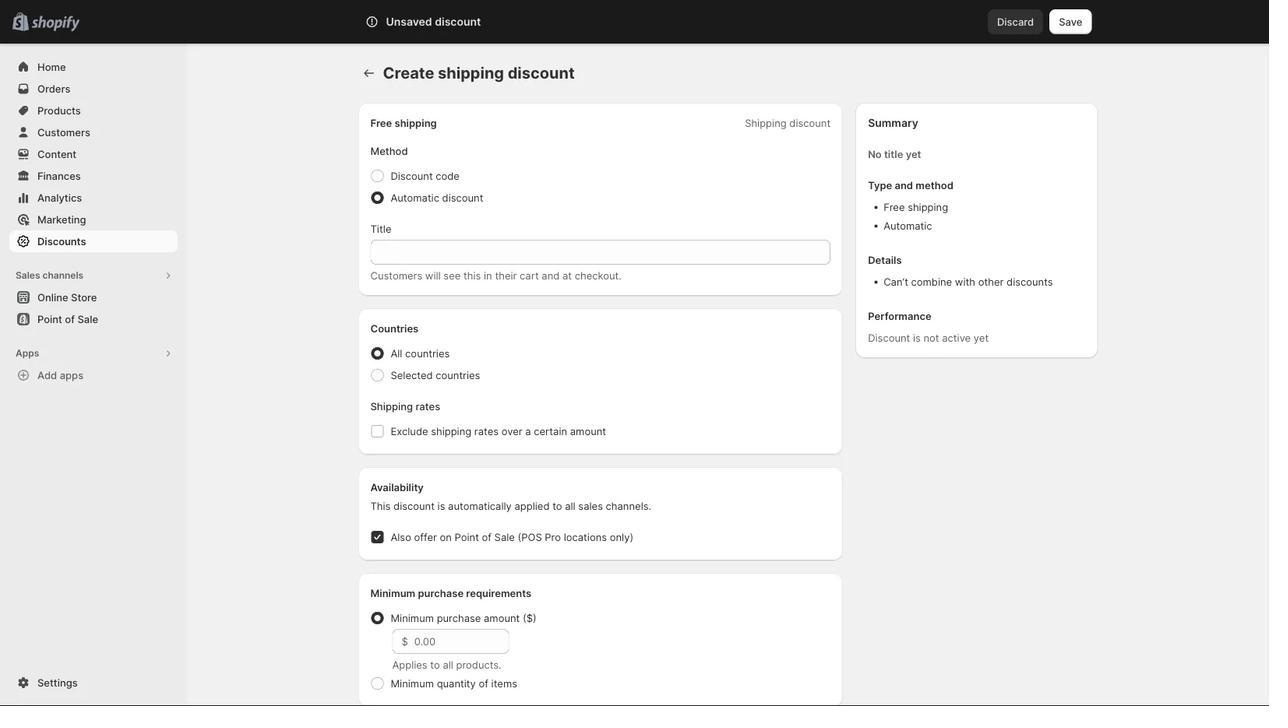 Task type: vqa. For each thing, say whether or not it's contained in the screenshot.
first Thursday element from right
no



Task type: locate. For each thing, give the bounding box(es) containing it.
1 horizontal spatial and
[[895, 179, 913, 191]]

($)
[[523, 612, 536, 624]]

yet right 'title'
[[906, 148, 921, 160]]

discount is not active yet
[[868, 332, 989, 344]]

shipping
[[745, 117, 787, 129], [370, 400, 413, 412]]

settings
[[37, 677, 78, 689]]

1 vertical spatial purchase
[[437, 612, 481, 624]]

1 horizontal spatial to
[[552, 500, 562, 512]]

purchase up minimum purchase amount ($)
[[418, 587, 464, 599]]

1 vertical spatial all
[[443, 659, 453, 671]]

0 horizontal spatial to
[[430, 659, 440, 671]]

0 horizontal spatial amount
[[484, 612, 520, 624]]

free for free shipping
[[370, 117, 392, 129]]

of down automatically
[[482, 531, 492, 543]]

and left at
[[542, 270, 560, 282]]

shipping inside the free shipping automatic
[[908, 201, 948, 213]]

create
[[383, 63, 434, 83]]

0 vertical spatial customers
[[37, 126, 90, 138]]

is
[[913, 332, 921, 344], [437, 500, 445, 512]]

save
[[1059, 16, 1082, 28]]

sales channels button
[[9, 265, 178, 287]]

shopify image
[[31, 16, 80, 32]]

sale
[[77, 313, 98, 325], [494, 531, 515, 543]]

1 vertical spatial free
[[884, 201, 905, 213]]

free
[[370, 117, 392, 129], [884, 201, 905, 213]]

performance
[[868, 310, 931, 322]]

this
[[463, 270, 481, 282]]

$ text field
[[414, 629, 509, 654]]

1 vertical spatial to
[[430, 659, 440, 671]]

shipping up method
[[395, 117, 437, 129]]

0 vertical spatial point
[[37, 313, 62, 325]]

0 vertical spatial automatic
[[391, 192, 439, 204]]

0 vertical spatial free
[[370, 117, 392, 129]]

content link
[[9, 143, 178, 165]]

to right applied
[[552, 500, 562, 512]]

sale inside button
[[77, 313, 98, 325]]

products
[[37, 104, 81, 116]]

purchase for requirements
[[418, 587, 464, 599]]

amount
[[570, 425, 606, 437], [484, 612, 520, 624]]

minimum for minimum purchase requirements
[[370, 587, 415, 599]]

0 horizontal spatial sale
[[77, 313, 98, 325]]

sales
[[16, 270, 40, 281]]

customers for customers
[[37, 126, 90, 138]]

rates
[[416, 400, 440, 412], [474, 425, 499, 437]]

0 horizontal spatial discount
[[391, 170, 433, 182]]

can't combine with other discounts
[[884, 276, 1053, 288]]

0 vertical spatial amount
[[570, 425, 606, 437]]

combine
[[911, 276, 952, 288]]

1 horizontal spatial amount
[[570, 425, 606, 437]]

countries down all countries
[[436, 369, 480, 381]]

0 vertical spatial countries
[[405, 347, 450, 360]]

1 vertical spatial and
[[542, 270, 560, 282]]

0 vertical spatial sale
[[77, 313, 98, 325]]

quantity
[[437, 678, 476, 690]]

1 horizontal spatial yet
[[974, 332, 989, 344]]

0 vertical spatial discount
[[391, 170, 433, 182]]

apps
[[16, 348, 39, 359]]

0 horizontal spatial automatic
[[391, 192, 439, 204]]

shipping right exclude
[[431, 425, 471, 437]]

0 vertical spatial yet
[[906, 148, 921, 160]]

to right applies
[[430, 659, 440, 671]]

amount down requirements
[[484, 612, 520, 624]]

no title yet
[[868, 148, 921, 160]]

code
[[436, 170, 460, 182]]

point right on
[[455, 531, 479, 543]]

0 horizontal spatial all
[[443, 659, 453, 671]]

all left the sales
[[565, 500, 575, 512]]

home link
[[9, 56, 178, 78]]

method
[[916, 179, 953, 191]]

discount down performance
[[868, 332, 910, 344]]

items
[[491, 678, 517, 690]]

minimum
[[370, 587, 415, 599], [391, 612, 434, 624], [391, 678, 434, 690]]

0 vertical spatial of
[[65, 313, 75, 325]]

sale left the (pos
[[494, 531, 515, 543]]

shipping for shipping rates
[[370, 400, 413, 412]]

rates left "over"
[[474, 425, 499, 437]]

of down online store
[[65, 313, 75, 325]]

store
[[71, 291, 97, 303]]

0 horizontal spatial customers
[[37, 126, 90, 138]]

discount up automatic discount
[[391, 170, 433, 182]]

locations
[[564, 531, 607, 543]]

1 vertical spatial rates
[[474, 425, 499, 437]]

their
[[495, 270, 517, 282]]

rates up exclude
[[416, 400, 440, 412]]

offer
[[414, 531, 437, 543]]

checkout.
[[575, 270, 622, 282]]

1 vertical spatial discount
[[868, 332, 910, 344]]

1 horizontal spatial shipping
[[745, 117, 787, 129]]

shipping down 'search'
[[438, 63, 504, 83]]

discount
[[391, 170, 433, 182], [868, 332, 910, 344]]

1 horizontal spatial discount
[[868, 332, 910, 344]]

online
[[37, 291, 68, 303]]

Title text field
[[370, 240, 831, 265]]

add apps button
[[9, 365, 178, 386]]

automatically
[[448, 500, 512, 512]]

all up minimum quantity of items
[[443, 659, 453, 671]]

0 vertical spatial rates
[[416, 400, 440, 412]]

1 vertical spatial customers
[[370, 270, 422, 282]]

customers left will at left
[[370, 270, 422, 282]]

automatic inside the free shipping automatic
[[884, 220, 932, 232]]

shipping for free shipping automatic
[[908, 201, 948, 213]]

1 horizontal spatial customers
[[370, 270, 422, 282]]

0 vertical spatial and
[[895, 179, 913, 191]]

is up on
[[437, 500, 445, 512]]

1 vertical spatial point
[[455, 531, 479, 543]]

purchase up $ text box
[[437, 612, 481, 624]]

and right type
[[895, 179, 913, 191]]

summary
[[868, 116, 918, 130]]

countries for selected countries
[[436, 369, 480, 381]]

marketing
[[37, 213, 86, 226]]

2 vertical spatial minimum
[[391, 678, 434, 690]]

point down the online
[[37, 313, 62, 325]]

0 horizontal spatial point
[[37, 313, 62, 325]]

1 vertical spatial countries
[[436, 369, 480, 381]]

1 horizontal spatial automatic
[[884, 220, 932, 232]]

free up method
[[370, 117, 392, 129]]

customers link
[[9, 122, 178, 143]]

free down type
[[884, 201, 905, 213]]

discount
[[435, 15, 481, 28], [508, 63, 575, 83], [789, 117, 831, 129], [442, 192, 483, 204], [393, 500, 435, 512]]

countries up selected countries
[[405, 347, 450, 360]]

sales channels
[[16, 270, 83, 281]]

countries
[[370, 323, 419, 335]]

customers down products
[[37, 126, 90, 138]]

1 vertical spatial shipping
[[370, 400, 413, 412]]

finances
[[37, 170, 81, 182]]

add
[[37, 369, 57, 381]]

1 vertical spatial of
[[482, 531, 492, 543]]

discount for unsaved discount
[[435, 15, 481, 28]]

of down products.
[[479, 678, 488, 690]]

is left not
[[913, 332, 921, 344]]

cart
[[520, 270, 539, 282]]

1 horizontal spatial point
[[455, 531, 479, 543]]

0 vertical spatial all
[[565, 500, 575, 512]]

1 vertical spatial automatic
[[884, 220, 932, 232]]

to
[[552, 500, 562, 512], [430, 659, 440, 671]]

automatic down type and method
[[884, 220, 932, 232]]

1 horizontal spatial all
[[565, 500, 575, 512]]

channels
[[42, 270, 83, 281]]

of inside button
[[65, 313, 75, 325]]

0 horizontal spatial rates
[[416, 400, 440, 412]]

0 vertical spatial minimum
[[370, 587, 415, 599]]

free inside the free shipping automatic
[[884, 201, 905, 213]]

products link
[[9, 100, 178, 122]]

1 horizontal spatial free
[[884, 201, 905, 213]]

and
[[895, 179, 913, 191], [542, 270, 560, 282]]

1 horizontal spatial sale
[[494, 531, 515, 543]]

only)
[[610, 531, 633, 543]]

1 horizontal spatial is
[[913, 332, 921, 344]]

1 vertical spatial sale
[[494, 531, 515, 543]]

sale down store
[[77, 313, 98, 325]]

1 vertical spatial is
[[437, 500, 445, 512]]

purchase
[[418, 587, 464, 599], [437, 612, 481, 624]]

online store link
[[9, 287, 178, 308]]

0 horizontal spatial free
[[370, 117, 392, 129]]

0 vertical spatial purchase
[[418, 587, 464, 599]]

automatic down discount code
[[391, 192, 439, 204]]

0 horizontal spatial is
[[437, 500, 445, 512]]

amount right the "certain"
[[570, 425, 606, 437]]

shipping down method
[[908, 201, 948, 213]]

1 horizontal spatial rates
[[474, 425, 499, 437]]

0 vertical spatial shipping
[[745, 117, 787, 129]]

1 vertical spatial minimum
[[391, 612, 434, 624]]

free shipping
[[370, 117, 437, 129]]

0 horizontal spatial shipping
[[370, 400, 413, 412]]

0 vertical spatial to
[[552, 500, 562, 512]]

yet right active
[[974, 332, 989, 344]]



Task type: describe. For each thing, give the bounding box(es) containing it.
a
[[525, 425, 531, 437]]

title
[[370, 223, 391, 235]]

pro
[[545, 531, 561, 543]]

sales
[[578, 500, 603, 512]]

save button
[[1050, 9, 1092, 34]]

title
[[884, 148, 903, 160]]

exclude
[[391, 425, 428, 437]]

also
[[391, 531, 411, 543]]

selected
[[391, 369, 433, 381]]

minimum purchase amount ($)
[[391, 612, 536, 624]]

automatic discount
[[391, 192, 483, 204]]

channels.
[[606, 500, 651, 512]]

discard button
[[988, 9, 1043, 34]]

point of sale
[[37, 313, 98, 325]]

to inside the availability this discount is automatically applied to all sales channels.
[[552, 500, 562, 512]]

(pos
[[518, 531, 542, 543]]

at
[[562, 270, 572, 282]]

shipping for create shipping discount
[[438, 63, 504, 83]]

discount for discount is not active yet
[[868, 332, 910, 344]]

applied
[[515, 500, 550, 512]]

availability this discount is automatically applied to all sales channels.
[[370, 481, 651, 512]]

search button
[[409, 9, 860, 34]]

shipping for exclude shipping rates over a certain amount
[[431, 425, 471, 437]]

other
[[978, 276, 1004, 288]]

method
[[370, 145, 408, 157]]

home
[[37, 61, 66, 73]]

apps button
[[9, 343, 178, 365]]

shipping rates
[[370, 400, 440, 412]]

0 vertical spatial is
[[913, 332, 921, 344]]

on
[[440, 531, 452, 543]]

shipping for free shipping
[[395, 117, 437, 129]]

unsaved
[[386, 15, 432, 28]]

unsaved discount
[[386, 15, 481, 28]]

shipping for shipping discount
[[745, 117, 787, 129]]

discounts
[[1007, 276, 1053, 288]]

selected countries
[[391, 369, 480, 381]]

all inside the availability this discount is automatically applied to all sales channels.
[[565, 500, 575, 512]]

discount for automatic discount
[[442, 192, 483, 204]]

see
[[444, 270, 461, 282]]

products.
[[456, 659, 501, 671]]

marketing link
[[9, 209, 178, 231]]

free for free shipping automatic
[[884, 201, 905, 213]]

orders
[[37, 83, 70, 95]]

discount for shipping discount
[[789, 117, 831, 129]]

create shipping discount
[[383, 63, 575, 83]]

discount inside the availability this discount is automatically applied to all sales channels.
[[393, 500, 435, 512]]

1 vertical spatial amount
[[484, 612, 520, 624]]

customers will see this in their cart and at checkout.
[[370, 270, 622, 282]]

customers for customers will see this in their cart and at checkout.
[[370, 270, 422, 282]]

type and method
[[868, 179, 953, 191]]

is inside the availability this discount is automatically applied to all sales channels.
[[437, 500, 445, 512]]

applies
[[392, 659, 427, 671]]

0 horizontal spatial yet
[[906, 148, 921, 160]]

apps
[[60, 369, 83, 381]]

search
[[434, 16, 467, 28]]

in
[[484, 270, 492, 282]]

0 horizontal spatial and
[[542, 270, 560, 282]]

discount for discount code
[[391, 170, 433, 182]]

minimum quantity of items
[[391, 678, 517, 690]]

countries for all countries
[[405, 347, 450, 360]]

will
[[425, 270, 441, 282]]

minimum for minimum purchase amount ($)
[[391, 612, 434, 624]]

details
[[868, 254, 902, 266]]

1 vertical spatial yet
[[974, 332, 989, 344]]

this
[[370, 500, 391, 512]]

purchase for amount
[[437, 612, 481, 624]]

over
[[501, 425, 522, 437]]

point of sale link
[[9, 308, 178, 330]]

type
[[868, 179, 892, 191]]

online store button
[[0, 287, 187, 308]]

2 vertical spatial of
[[479, 678, 488, 690]]

settings link
[[9, 672, 178, 694]]

exclude shipping rates over a certain amount
[[391, 425, 606, 437]]

discounts link
[[9, 231, 178, 252]]

all countries
[[391, 347, 450, 360]]

point inside button
[[37, 313, 62, 325]]

orders link
[[9, 78, 178, 100]]

minimum for minimum quantity of items
[[391, 678, 434, 690]]

free shipping automatic
[[884, 201, 948, 232]]

content
[[37, 148, 76, 160]]

discount code
[[391, 170, 460, 182]]

not
[[923, 332, 939, 344]]

all
[[391, 347, 402, 360]]

certain
[[534, 425, 567, 437]]

point of sale button
[[0, 308, 187, 330]]

applies to all products.
[[392, 659, 501, 671]]

discard
[[997, 16, 1034, 28]]

online store
[[37, 291, 97, 303]]

discounts
[[37, 235, 86, 247]]

minimum purchase requirements
[[370, 587, 531, 599]]

add apps
[[37, 369, 83, 381]]

active
[[942, 332, 971, 344]]

finances link
[[9, 165, 178, 187]]

$
[[402, 636, 408, 648]]

availability
[[370, 481, 424, 494]]

also offer on point of sale (pos pro locations only)
[[391, 531, 633, 543]]

no
[[868, 148, 882, 160]]



